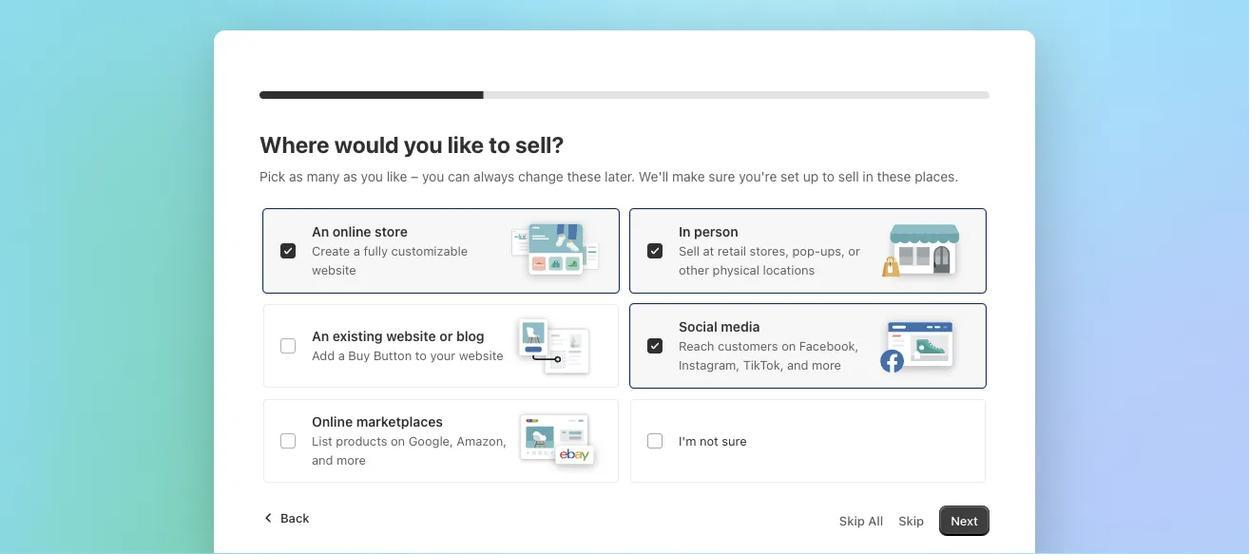 Task type: describe. For each thing, give the bounding box(es) containing it.
facebook,
[[800, 339, 859, 353]]

other
[[679, 263, 710, 277]]

create
[[312, 244, 350, 258]]

2 as from the left
[[343, 169, 358, 185]]

1 these from the left
[[567, 169, 602, 185]]

social
[[679, 319, 718, 335]]

or inside the in person sell at retail stores, pop-ups, or other physical locations
[[849, 244, 861, 258]]

an for an existing website or blog
[[312, 329, 329, 344]]

add
[[312, 349, 335, 363]]

more inside online marketplaces list products on google, amazon, and more
[[337, 453, 366, 468]]

skip all
[[840, 514, 884, 528]]

up
[[804, 169, 819, 185]]

to inside an existing website or blog add a buy button to your website
[[415, 349, 427, 363]]

physical
[[713, 263, 760, 277]]

store
[[375, 224, 408, 240]]

later.
[[605, 169, 636, 185]]

button
[[374, 349, 412, 363]]

pick
[[260, 169, 286, 185]]

pick as many as you like – you can always change these later. we'll make sure you're set up to sell in these places.
[[260, 169, 959, 185]]

make
[[673, 169, 705, 185]]

2 horizontal spatial website
[[459, 349, 504, 363]]

google,
[[409, 434, 454, 449]]

many
[[307, 169, 340, 185]]

set
[[781, 169, 800, 185]]

back
[[281, 511, 310, 526]]

social media reach customers on facebook, instagram, tiktok, and more
[[679, 319, 859, 372]]

1 vertical spatial sure
[[722, 434, 747, 449]]

more inside social media reach customers on facebook, instagram, tiktok, and more
[[812, 358, 842, 372]]

you right –
[[422, 169, 445, 185]]

existing
[[333, 329, 383, 344]]

back button
[[248, 503, 321, 534]]

an for an online store
[[312, 224, 329, 240]]

in
[[679, 224, 691, 240]]

where
[[260, 131, 330, 158]]

you up –
[[404, 131, 443, 158]]

and inside social media reach customers on facebook, instagram, tiktok, and more
[[788, 358, 809, 372]]

marketplaces
[[356, 414, 443, 430]]

list
[[312, 434, 333, 449]]

next
[[951, 514, 979, 528]]

we'll
[[639, 169, 669, 185]]

reach
[[679, 339, 715, 353]]

online
[[333, 224, 371, 240]]

ups,
[[821, 244, 845, 258]]

customizable
[[392, 244, 468, 258]]

a inside an existing website or blog add a buy button to your website
[[338, 349, 345, 363]]

sell
[[679, 244, 700, 258]]

on for marketplaces
[[391, 434, 405, 449]]

an online store create a fully customizable website
[[312, 224, 468, 277]]

1 as from the left
[[289, 169, 303, 185]]

where would you like to sell?
[[260, 131, 564, 158]]

skip all button
[[828, 506, 895, 536]]

would
[[335, 131, 399, 158]]

instagram,
[[679, 358, 740, 372]]

a inside an online store create a fully customizable website
[[354, 244, 360, 258]]

or inside an existing website or blog add a buy button to your website
[[440, 329, 453, 344]]



Task type: locate. For each thing, give the bounding box(es) containing it.
1 skip from the left
[[840, 514, 866, 528]]

skip left all
[[840, 514, 866, 528]]

stores,
[[750, 244, 789, 258]]

1 an from the top
[[312, 224, 329, 240]]

you down would
[[361, 169, 383, 185]]

more
[[812, 358, 842, 372], [337, 453, 366, 468]]

next button
[[940, 506, 990, 536]]

skip right all
[[899, 514, 925, 528]]

these right in
[[878, 169, 912, 185]]

and right tiktok,
[[788, 358, 809, 372]]

website down blog
[[459, 349, 504, 363]]

and down list
[[312, 453, 333, 468]]

skip for skip
[[899, 514, 925, 528]]

an inside an online store create a fully customizable website
[[312, 224, 329, 240]]

a left fully at the top left of page
[[354, 244, 360, 258]]

1 horizontal spatial these
[[878, 169, 912, 185]]

online marketplaces list products on google, amazon, and more
[[312, 414, 507, 468]]

and
[[788, 358, 809, 372], [312, 453, 333, 468]]

0 horizontal spatial skip
[[840, 514, 866, 528]]

sure
[[709, 169, 736, 185], [722, 434, 747, 449]]

retail
[[718, 244, 747, 258]]

0 vertical spatial to
[[489, 131, 511, 158]]

1 horizontal spatial to
[[489, 131, 511, 158]]

0 horizontal spatial and
[[312, 453, 333, 468]]

like left –
[[387, 169, 408, 185]]

website up 'button'
[[386, 329, 436, 344]]

0 vertical spatial website
[[312, 263, 356, 277]]

these left later. at the top
[[567, 169, 602, 185]]

online
[[312, 414, 353, 430]]

2 vertical spatial website
[[459, 349, 504, 363]]

i'm not sure
[[679, 434, 747, 449]]

1 horizontal spatial and
[[788, 358, 809, 372]]

as
[[289, 169, 303, 185], [343, 169, 358, 185]]

0 vertical spatial an
[[312, 224, 329, 240]]

0 vertical spatial more
[[812, 358, 842, 372]]

on inside online marketplaces list products on google, amazon, and more
[[391, 434, 405, 449]]

1 horizontal spatial on
[[782, 339, 796, 353]]

2 vertical spatial to
[[415, 349, 427, 363]]

at
[[703, 244, 715, 258]]

on down marketplaces
[[391, 434, 405, 449]]

person
[[694, 224, 739, 240]]

you
[[404, 131, 443, 158], [361, 169, 383, 185], [422, 169, 445, 185]]

sure right not
[[722, 434, 747, 449]]

website down create
[[312, 263, 356, 277]]

skip
[[840, 514, 866, 528], [899, 514, 925, 528]]

as right pick
[[289, 169, 303, 185]]

tiktok,
[[744, 358, 784, 372]]

on
[[782, 339, 796, 353], [391, 434, 405, 449]]

1 horizontal spatial like
[[448, 131, 484, 158]]

products
[[336, 434, 388, 449]]

website inside an online store create a fully customizable website
[[312, 263, 356, 277]]

0 horizontal spatial more
[[337, 453, 366, 468]]

in person sell at retail stores, pop-ups, or other physical locations
[[679, 224, 861, 277]]

0 horizontal spatial a
[[338, 349, 345, 363]]

fully
[[364, 244, 388, 258]]

to right up
[[823, 169, 835, 185]]

1 vertical spatial more
[[337, 453, 366, 468]]

1 vertical spatial an
[[312, 329, 329, 344]]

sell?
[[515, 131, 564, 158]]

skip for skip all
[[840, 514, 866, 528]]

1 horizontal spatial website
[[386, 329, 436, 344]]

an existing website or blog add a buy button to your website
[[312, 329, 504, 363]]

blog
[[457, 329, 485, 344]]

1 vertical spatial to
[[823, 169, 835, 185]]

or right ups,
[[849, 244, 861, 258]]

you're
[[739, 169, 777, 185]]

–
[[411, 169, 419, 185]]

0 horizontal spatial like
[[387, 169, 408, 185]]

a
[[354, 244, 360, 258], [338, 349, 345, 363]]

like
[[448, 131, 484, 158], [387, 169, 408, 185]]

pop-
[[793, 244, 821, 258]]

as right the many
[[343, 169, 358, 185]]

0 vertical spatial or
[[849, 244, 861, 258]]

more down products at left
[[337, 453, 366, 468]]

1 vertical spatial and
[[312, 453, 333, 468]]

on up tiktok,
[[782, 339, 796, 353]]

0 horizontal spatial on
[[391, 434, 405, 449]]

0 horizontal spatial or
[[440, 329, 453, 344]]

or
[[849, 244, 861, 258], [440, 329, 453, 344]]

2 horizontal spatial to
[[823, 169, 835, 185]]

0 vertical spatial and
[[788, 358, 809, 372]]

1 horizontal spatial more
[[812, 358, 842, 372]]

sure right make
[[709, 169, 736, 185]]

to left your
[[415, 349, 427, 363]]

these
[[567, 169, 602, 185], [878, 169, 912, 185]]

amazon,
[[457, 434, 507, 449]]

an up create
[[312, 224, 329, 240]]

a left buy
[[338, 349, 345, 363]]

sell
[[839, 169, 860, 185]]

on inside social media reach customers on facebook, instagram, tiktok, and more
[[782, 339, 796, 353]]

0 horizontal spatial website
[[312, 263, 356, 277]]

2 these from the left
[[878, 169, 912, 185]]

places.
[[915, 169, 959, 185]]

to
[[489, 131, 511, 158], [823, 169, 835, 185], [415, 349, 427, 363]]

change
[[519, 169, 564, 185]]

in
[[863, 169, 874, 185]]

1 horizontal spatial as
[[343, 169, 358, 185]]

an up 'add'
[[312, 329, 329, 344]]

your
[[430, 349, 456, 363]]

all
[[869, 514, 884, 528]]

0 vertical spatial on
[[782, 339, 796, 353]]

0 horizontal spatial as
[[289, 169, 303, 185]]

can
[[448, 169, 470, 185]]

an
[[312, 224, 329, 240], [312, 329, 329, 344]]

website
[[312, 263, 356, 277], [386, 329, 436, 344], [459, 349, 504, 363]]

0 vertical spatial a
[[354, 244, 360, 258]]

0 vertical spatial like
[[448, 131, 484, 158]]

to up always
[[489, 131, 511, 158]]

buy
[[349, 349, 370, 363]]

0 vertical spatial sure
[[709, 169, 736, 185]]

more down facebook,
[[812, 358, 842, 372]]

on for media
[[782, 339, 796, 353]]

1 vertical spatial website
[[386, 329, 436, 344]]

an inside an existing website or blog add a buy button to your website
[[312, 329, 329, 344]]

and inside online marketplaces list products on google, amazon, and more
[[312, 453, 333, 468]]

1 vertical spatial a
[[338, 349, 345, 363]]

skip button
[[888, 506, 936, 536]]

2 an from the top
[[312, 329, 329, 344]]

1 horizontal spatial a
[[354, 244, 360, 258]]

1 vertical spatial on
[[391, 434, 405, 449]]

1 horizontal spatial skip
[[899, 514, 925, 528]]

customers
[[718, 339, 779, 353]]

0 horizontal spatial these
[[567, 169, 602, 185]]

0 horizontal spatial to
[[415, 349, 427, 363]]

1 vertical spatial like
[[387, 169, 408, 185]]

like up the can
[[448, 131, 484, 158]]

locations
[[763, 263, 815, 277]]

or up your
[[440, 329, 453, 344]]

always
[[474, 169, 515, 185]]

i'm
[[679, 434, 697, 449]]

not
[[700, 434, 719, 449]]

1 horizontal spatial or
[[849, 244, 861, 258]]

media
[[721, 319, 760, 335]]

2 skip from the left
[[899, 514, 925, 528]]

1 vertical spatial or
[[440, 329, 453, 344]]



Task type: vqa. For each thing, say whether or not it's contained in the screenshot.
the bottommost party
no



